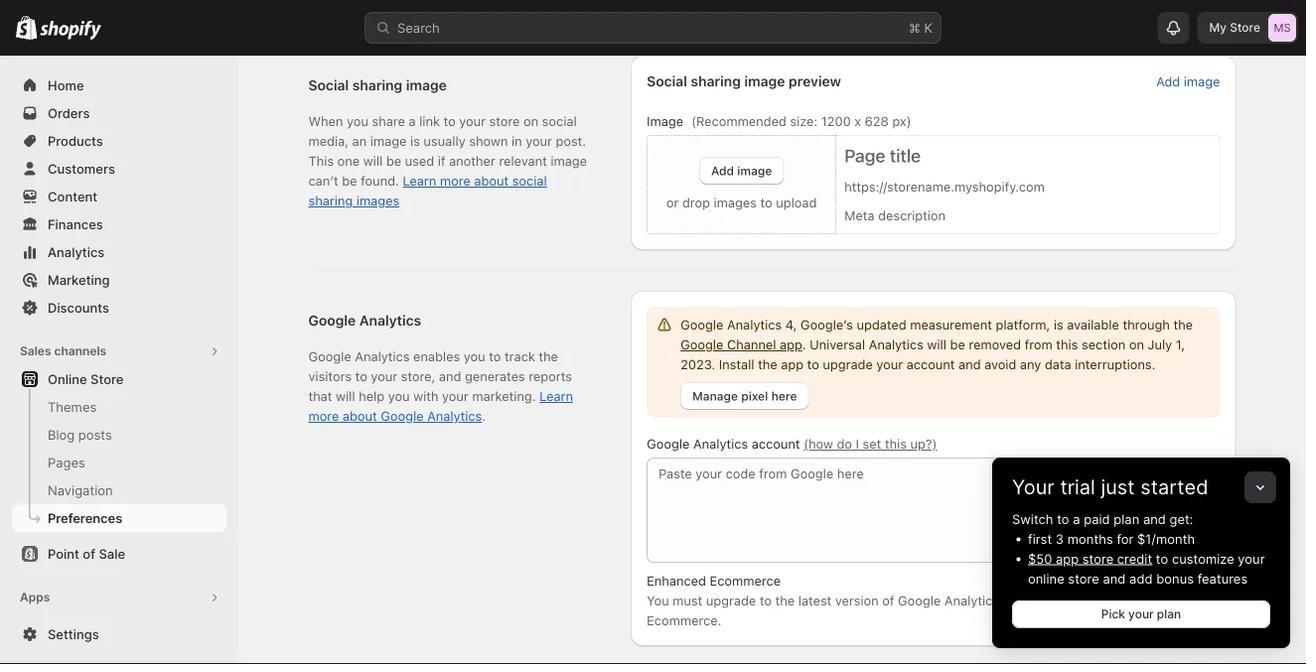 Task type: vqa. For each thing, say whether or not it's contained in the screenshot.
Taxes and duties "link"
no



Task type: locate. For each thing, give the bounding box(es) containing it.
started
[[1140, 475, 1208, 500]]

1 horizontal spatial store
[[1230, 20, 1260, 35]]

my store
[[1209, 20, 1260, 35]]

and inside to customize your online store and add bonus features
[[1103, 571, 1126, 586]]

plan
[[1114, 511, 1139, 527], [1157, 607, 1181, 622]]

0 vertical spatial and
[[1143, 511, 1166, 527]]

and for plan
[[1143, 511, 1166, 527]]

and up $1/month
[[1143, 511, 1166, 527]]

and
[[1143, 511, 1166, 527], [1103, 571, 1126, 586]]

months
[[1067, 531, 1113, 547]]

store
[[1230, 20, 1260, 35], [90, 371, 124, 387]]

0 horizontal spatial to
[[1057, 511, 1069, 527]]

products
[[48, 133, 103, 148]]

store down sales channels button
[[90, 371, 124, 387]]

first 3 months for $1/month
[[1028, 531, 1195, 547]]

features
[[1197, 571, 1248, 586]]

get:
[[1170, 511, 1193, 527]]

point of sale button
[[0, 540, 238, 568]]

store right my
[[1230, 20, 1260, 35]]

switch to a paid plan and get:
[[1012, 511, 1193, 527]]

0 horizontal spatial and
[[1103, 571, 1126, 586]]

app
[[1056, 551, 1079, 567]]

1 horizontal spatial to
[[1156, 551, 1168, 567]]

1 vertical spatial to
[[1156, 551, 1168, 567]]

marketing link
[[12, 266, 226, 294]]

0 vertical spatial store
[[1230, 20, 1260, 35]]

plan down bonus
[[1157, 607, 1181, 622]]

shopify image
[[40, 20, 102, 40]]

$50
[[1028, 551, 1052, 567]]

home
[[48, 77, 84, 93]]

add apps button
[[12, 612, 226, 640]]

your trial just started button
[[992, 458, 1290, 500]]

your inside to customize your online store and add bonus features
[[1238, 551, 1265, 567]]

0 horizontal spatial plan
[[1114, 511, 1139, 527]]

pages
[[48, 455, 85, 470]]

0 vertical spatial store
[[1082, 551, 1114, 567]]

your right pick
[[1128, 607, 1154, 622]]

to customize your online store and add bonus features
[[1028, 551, 1265, 586]]

and for store
[[1103, 571, 1126, 586]]

add apps
[[48, 618, 106, 633]]

online
[[48, 371, 87, 387]]

pick your plan
[[1101, 607, 1181, 622]]

to left a
[[1057, 511, 1069, 527]]

pick
[[1101, 607, 1125, 622]]

1 horizontal spatial your
[[1238, 551, 1265, 567]]

1 vertical spatial your
[[1128, 607, 1154, 622]]

add
[[1129, 571, 1153, 586]]

1 vertical spatial plan
[[1157, 607, 1181, 622]]

0 vertical spatial to
[[1057, 511, 1069, 527]]

and left add
[[1103, 571, 1126, 586]]

finances
[[48, 217, 103, 232]]

1 horizontal spatial and
[[1143, 511, 1166, 527]]

store down $50 app store credit link
[[1068, 571, 1099, 586]]

themes
[[48, 399, 97, 415]]

0 horizontal spatial your
[[1128, 607, 1154, 622]]

plan up "for"
[[1114, 511, 1139, 527]]

sales channels button
[[12, 338, 226, 365]]

$50 app store credit
[[1028, 551, 1152, 567]]

a
[[1073, 511, 1080, 527]]

store
[[1082, 551, 1114, 567], [1068, 571, 1099, 586]]

navigation
[[48, 483, 113, 498]]

blog posts link
[[12, 421, 226, 449]]

1 vertical spatial store
[[1068, 571, 1099, 586]]

search
[[397, 20, 440, 35]]

0 vertical spatial your
[[1238, 551, 1265, 567]]

sale
[[99, 546, 125, 562]]

themes link
[[12, 393, 226, 421]]

my store image
[[1268, 14, 1296, 42]]

settings link
[[12, 621, 226, 649]]

customers
[[48, 161, 115, 176]]

store down months
[[1082, 551, 1114, 567]]

to down $1/month
[[1156, 551, 1168, 567]]

to
[[1057, 511, 1069, 527], [1156, 551, 1168, 567]]

online store link
[[12, 365, 226, 393]]

blog
[[48, 427, 75, 442]]

point of sale link
[[12, 540, 226, 568]]

your trial just started element
[[992, 510, 1290, 649]]

0 horizontal spatial store
[[90, 371, 124, 387]]

your up features
[[1238, 551, 1265, 567]]

your
[[1238, 551, 1265, 567], [1128, 607, 1154, 622]]

customize
[[1172, 551, 1234, 567]]

1 vertical spatial store
[[90, 371, 124, 387]]

point of sale
[[48, 546, 125, 562]]

trial
[[1060, 475, 1095, 500]]

online store
[[48, 371, 124, 387]]

shopify image
[[16, 15, 37, 39]]

analytics link
[[12, 238, 226, 266]]

1 vertical spatial and
[[1103, 571, 1126, 586]]

⌘
[[909, 20, 921, 35]]

orders
[[48, 105, 90, 121]]

to inside to customize your online store and add bonus features
[[1156, 551, 1168, 567]]

apps button
[[12, 584, 226, 612]]

point
[[48, 546, 79, 562]]



Task type: describe. For each thing, give the bounding box(es) containing it.
preferences
[[48, 511, 122, 526]]

your trial just started
[[1012, 475, 1208, 500]]

for
[[1117, 531, 1134, 547]]

of
[[83, 546, 95, 562]]

finances link
[[12, 211, 226, 238]]

$50 app store credit link
[[1028, 551, 1152, 567]]

discounts
[[48, 300, 109, 315]]

content
[[48, 189, 97, 204]]

posts
[[78, 427, 112, 442]]

first
[[1028, 531, 1052, 547]]

store for my store
[[1230, 20, 1260, 35]]

1 horizontal spatial plan
[[1157, 607, 1181, 622]]

navigation link
[[12, 477, 226, 505]]

products link
[[12, 127, 226, 155]]

settings
[[48, 627, 99, 642]]

pick your plan link
[[1012, 601, 1270, 629]]

preferences link
[[12, 505, 226, 532]]

orders link
[[12, 99, 226, 127]]

marketing
[[48, 272, 110, 288]]

analytics
[[48, 244, 105, 260]]

k
[[924, 20, 933, 35]]

customers link
[[12, 155, 226, 183]]

0 vertical spatial plan
[[1114, 511, 1139, 527]]

3
[[1056, 531, 1064, 547]]

switch
[[1012, 511, 1053, 527]]

home link
[[12, 72, 226, 99]]

$1/month
[[1137, 531, 1195, 547]]

your
[[1012, 475, 1055, 500]]

credit
[[1117, 551, 1152, 567]]

sales
[[20, 344, 51, 359]]

discounts link
[[12, 294, 226, 322]]

apps
[[76, 618, 106, 633]]

⌘ k
[[909, 20, 933, 35]]

apps
[[20, 590, 50, 605]]

content link
[[12, 183, 226, 211]]

pages link
[[12, 449, 226, 477]]

my
[[1209, 20, 1227, 35]]

bonus
[[1156, 571, 1194, 586]]

channels
[[54, 344, 106, 359]]

store for online store
[[90, 371, 124, 387]]

just
[[1101, 475, 1135, 500]]

add
[[48, 618, 73, 633]]

paid
[[1084, 511, 1110, 527]]

store inside to customize your online store and add bonus features
[[1068, 571, 1099, 586]]

blog posts
[[48, 427, 112, 442]]

sales channels
[[20, 344, 106, 359]]

online
[[1028, 571, 1064, 586]]



